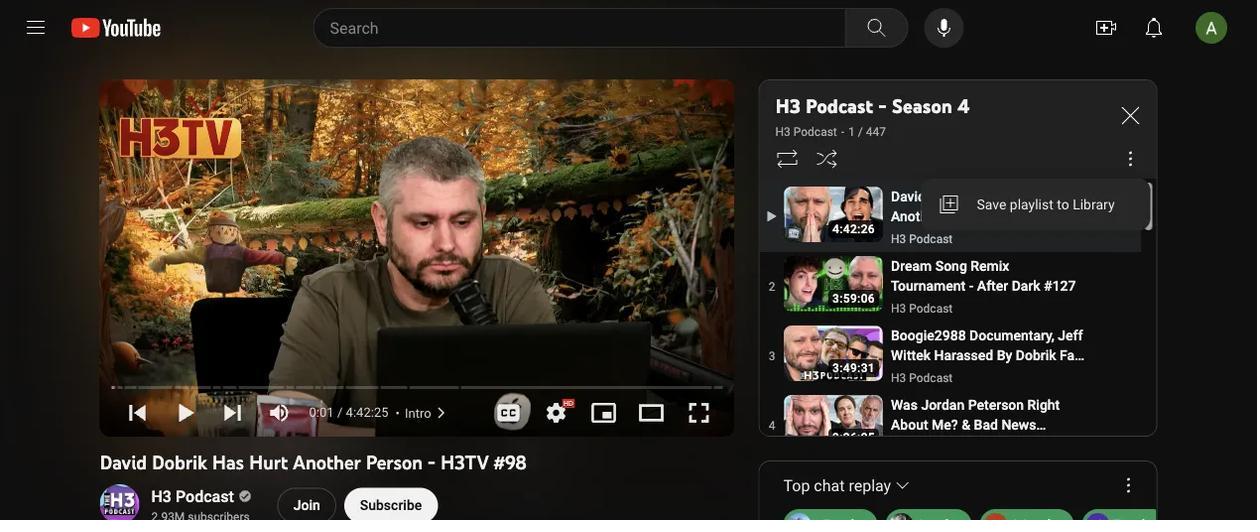 Task type: vqa. For each thing, say whether or not it's contained in the screenshot.
34M
no



Task type: describe. For each thing, give the bounding box(es) containing it.
about jimmy lee
[[891, 436, 1000, 453]]

0 horizontal spatial h3 podcast
[[151, 487, 234, 506]]

0 vertical spatial 4
[[958, 94, 970, 118]]

h3 podcast - season 4
[[776, 94, 970, 118]]

dream song remix tournament - after dark #127 by h3 podcast 3 hours, 59 minutes element
[[891, 256, 1085, 296]]

0 vertical spatial h3 podcast link
[[776, 124, 839, 139]]

was
[[891, 396, 917, 413]]

Join text field
[[293, 497, 320, 513]]

3:59:06
[[832, 292, 875, 306]]

0:01
[[309, 405, 334, 420]]

2
[[768, 280, 775, 294]]

podcast left 1
[[794, 125, 837, 138]]

h3 inside david dobrik has hurt another person - h3tv #98 h3 podcast
[[891, 232, 906, 246]]

1 / 447
[[849, 125, 886, 138]]

dobrik for david dobrik has hurt another person - h3tv #98
[[152, 451, 207, 474]]

intro
[[405, 405, 431, 420]]

david dobrik has hurt another person - h3tv #98 h3 podcast
[[891, 188, 1062, 246]]

about
[[891, 416, 928, 433]]

was jordan peterson right about me? & bad news about jimmy lee - h3tv #97
[[891, 396, 1074, 453]]

3 hours, 59 minutes, 6 seconds element
[[832, 292, 875, 306]]

h3 inside dream song remix tournament - after dark #127 h3 podcast
[[891, 302, 906, 316]]

intro element
[[405, 390, 431, 436]]

1 vertical spatial h3 podcast link
[[151, 486, 236, 507]]

season
[[892, 94, 953, 118]]

podcast inside david dobrik has hurt another person - h3tv #98 h3 podcast
[[909, 232, 953, 246]]

another person for david dobrik has hurt another person - h3tv #98 h3 podcast
[[891, 208, 987, 224]]

was jordan peterson right about me? & bad news about jimmy lee - h3tv #97 by h3 podcast 3 hours, 26 minutes element
[[891, 395, 1085, 453]]

h3tv for david dobrik has hurt another person - h3tv #98 h3 podcast
[[999, 208, 1034, 224]]

fan,
[[1060, 347, 1085, 363]]

h3tv inside was jordan peterson right about me? & bad news about jimmy lee - h3tv #97
[[1011, 436, 1046, 453]]

0 vertical spatial h3 podcast
[[776, 125, 837, 138]]

/ for 1
[[858, 125, 863, 138]]

#98 for david dobrik has hurt another person - h3tv #98 h3 podcast
[[1038, 208, 1062, 224]]

after
[[977, 277, 1008, 294]]

save playlist to library option
[[921, 187, 1151, 222]]

kavanaugh failure
[[925, 367, 1039, 383]]

hurt for david dobrik has hurt another person - h3tv #98
[[249, 451, 288, 474]]

david dobrik has hurt another person - h3tv #98 by h3 podcast 4 hours, 42 minutes element
[[891, 187, 1085, 226]]

hurt for david dobrik has hurt another person - h3tv #98 h3 podcast
[[1001, 188, 1028, 204]]

3
[[768, 349, 775, 363]]

447
[[866, 125, 886, 138]]

4 hours, 42 minutes, 26 seconds element
[[832, 222, 875, 236]]

another person for david dobrik has hurt another person - h3tv #98
[[293, 451, 423, 474]]

avatar image image
[[1196, 12, 1228, 44]]

david for david dobrik has hurt another person - h3tv #98
[[100, 451, 147, 474]]

Subscribe text field
[[360, 497, 422, 513]]

2.93 million subscribers element
[[151, 507, 250, 520]]

h3tv for david dobrik has hurt another person - h3tv #98
[[441, 451, 489, 474]]

3 hours, 26 minutes, 25 seconds element
[[832, 431, 875, 445]]

- inside was jordan peterson right about me? & bad news about jimmy lee - h3tv #97
[[1003, 436, 1008, 453]]

4:42:25
[[346, 405, 389, 420]]

#98 for david dobrik has hurt another person - h3tv #98
[[494, 451, 527, 474]]

dream
[[891, 258, 932, 274]]

podcast inside boogie2988 documentary, jeff wittek harassed by dobrik fan, ryan kavanaugh failure podcast - otr #93
[[891, 387, 942, 403]]

by
[[997, 347, 1012, 363]]

peterson
[[968, 396, 1024, 413]]

otr
[[953, 387, 979, 403]]

- inside h3 podcast - season 4 link
[[878, 94, 887, 118]]

4:42:26 link
[[784, 187, 883, 245]]

1
[[849, 125, 855, 138]]

seek slider slider
[[105, 374, 723, 394]]



Task type: locate. For each thing, give the bounding box(es) containing it.
1 horizontal spatial h3 podcast link
[[776, 124, 839, 139]]

podcast down tournament
[[909, 302, 953, 316]]

podcast up 1
[[806, 94, 873, 118]]

h3 podcast - season 4 link
[[776, 92, 1105, 120]]

0 horizontal spatial 4
[[768, 419, 775, 433]]

1 vertical spatial /
[[337, 405, 343, 420]]

#98 inside david dobrik has hurt another person - h3tv #98 h3 podcast
[[1038, 208, 1062, 224]]

david inside david dobrik has hurt another person - h3tv #98 h3 podcast
[[891, 188, 925, 204]]

podcast inside dream song remix tournament - after dark #127 h3 podcast
[[909, 302, 953, 316]]

another person
[[891, 208, 987, 224], [293, 451, 423, 474]]

- left after on the bottom
[[969, 277, 973, 294]]

has left playlist
[[973, 188, 997, 204]]

0 horizontal spatial david
[[100, 451, 147, 474]]

4 left "3:26:25" link
[[768, 419, 775, 433]]

1 horizontal spatial another person
[[891, 208, 987, 224]]

right
[[1027, 396, 1060, 413]]

subscribe
[[360, 497, 422, 513]]

0 vertical spatial dobrik
[[929, 188, 969, 204]]

dobrik left "save"
[[929, 188, 969, 204]]

0 horizontal spatial has
[[212, 451, 244, 474]]

h3
[[776, 94, 801, 118], [776, 125, 791, 138], [891, 232, 906, 246], [891, 302, 906, 316], [891, 371, 906, 385], [151, 487, 172, 506]]

dobrik inside david dobrik has hurt another person - h3tv #98 h3 podcast
[[929, 188, 969, 204]]

h3 podcast link
[[776, 124, 839, 139], [151, 486, 236, 507]]

1 vertical spatial h3 podcast
[[891, 371, 953, 385]]

0 horizontal spatial /
[[337, 405, 343, 420]]

another person inside david dobrik has hurt another person - h3tv #98 h3 podcast
[[891, 208, 987, 224]]

4
[[958, 94, 970, 118], [768, 419, 775, 433]]

podcast down ryan
[[891, 387, 942, 403]]

1 vertical spatial has
[[212, 451, 244, 474]]

harassed
[[934, 347, 993, 363]]

podcast up dream
[[909, 232, 953, 246]]

4 right the season
[[958, 94, 970, 118]]

- inside boogie2988 documentary, jeff wittek harassed by dobrik fan, ryan kavanaugh failure podcast - otr #93
[[945, 387, 950, 403]]

/ inside youtube video player element
[[337, 405, 343, 420]]

1 vertical spatial david
[[100, 451, 147, 474]]

podcast
[[806, 94, 873, 118], [794, 125, 837, 138], [909, 232, 953, 246], [909, 302, 953, 316], [909, 371, 953, 385], [891, 387, 942, 403], [176, 487, 234, 506]]

david for david dobrik has hurt another person - h3tv #98 h3 podcast
[[891, 188, 925, 204]]

0 vertical spatial hurt
[[1001, 188, 1028, 204]]

#93
[[983, 387, 1007, 403]]

1 horizontal spatial david
[[891, 188, 925, 204]]

david dobrik has hurt another person - h3tv #98
[[100, 451, 527, 474]]

has up 2.93 million subscribers element
[[212, 451, 244, 474]]

• intro
[[396, 405, 431, 420]]

1 horizontal spatial has
[[973, 188, 997, 204]]

podcast up jordan
[[909, 371, 953, 385]]

tournament
[[891, 277, 965, 294]]

h3 podcast
[[776, 125, 837, 138], [891, 371, 953, 385], [151, 487, 234, 506]]

wittek
[[891, 347, 930, 363]]

h3tv inside david dobrik has hurt another person - h3tv #98 h3 podcast
[[999, 208, 1034, 224]]

save
[[977, 196, 1007, 212]]

3:26:25
[[832, 431, 875, 445]]

•
[[396, 405, 400, 420]]

- down intro element
[[428, 451, 436, 474]]

3 hours, 49 minutes, 31 seconds element
[[832, 361, 875, 375]]

2 vertical spatial h3 podcast
[[151, 487, 234, 506]]

boogie2988 documentary, jeff wittek harassed by dobrik fan, ryan kavanaugh failure podcast - otr #93 by h3 podcast 3 hours, 49 minutes element
[[891, 326, 1085, 403]]

has for david dobrik has hurt another person - h3tv #98 h3 podcast
[[973, 188, 997, 204]]

▶
[[766, 210, 777, 224]]

boogie2988 documentary, jeff wittek harassed by dobrik fan, ryan kavanaugh failure podcast - otr #93
[[891, 327, 1085, 403]]

dobrik down the documentary,
[[1016, 347, 1056, 363]]

4:42:26
[[832, 222, 875, 236]]

hurt inside david dobrik has hurt another person - h3tv #98 h3 podcast
[[1001, 188, 1028, 204]]

0 vertical spatial #98
[[1038, 208, 1062, 224]]

/ for 0:01
[[337, 405, 343, 420]]

dobrik for david dobrik has hurt another person - h3tv #98 h3 podcast
[[929, 188, 969, 204]]

0 vertical spatial /
[[858, 125, 863, 138]]

0 vertical spatial david
[[891, 188, 925, 204]]

1 vertical spatial another person
[[293, 451, 423, 474]]

has inside david dobrik has hurt another person - h3tv #98 h3 podcast
[[973, 188, 997, 204]]

/ right 0:01
[[337, 405, 343, 420]]

jeff
[[1058, 327, 1083, 343]]

join
[[293, 497, 320, 513]]

1 horizontal spatial hurt
[[1001, 188, 1028, 204]]

1 vertical spatial hurt
[[249, 451, 288, 474]]

- left playlist
[[991, 208, 995, 224]]

song
[[935, 258, 967, 274]]

has
[[973, 188, 997, 204], [212, 451, 244, 474]]

3:49:31 link
[[784, 326, 883, 384]]

playlist
[[1010, 196, 1054, 212]]

hurt
[[1001, 188, 1028, 204], [249, 451, 288, 474]]

dobrik
[[929, 188, 969, 204], [1016, 347, 1056, 363], [152, 451, 207, 474]]

#98
[[1038, 208, 1062, 224], [494, 451, 527, 474]]

youtube video player element
[[100, 79, 735, 437]]

boogie2988
[[891, 327, 966, 343]]

1 horizontal spatial /
[[858, 125, 863, 138]]

has for david dobrik has hurt another person - h3tv #98
[[212, 451, 244, 474]]

&
[[961, 416, 970, 433]]

Search text field
[[330, 15, 841, 41]]

None search field
[[277, 8, 913, 48]]

remix
[[970, 258, 1009, 274]]

3:49:31
[[832, 361, 875, 375]]

3:59:06 link
[[784, 256, 883, 314]]

- down news
[[1003, 436, 1008, 453]]

/ right 1
[[858, 125, 863, 138]]

save playlist to library
[[977, 196, 1115, 212]]

0 horizontal spatial h3 podcast link
[[151, 486, 236, 507]]

3:26:25 link
[[784, 395, 883, 453]]

me?
[[932, 416, 958, 433]]

0 horizontal spatial #98
[[494, 451, 527, 474]]

h3 podcast up 2.93 million subscribers element
[[151, 487, 234, 506]]

ryan
[[891, 367, 921, 383]]

bad
[[974, 416, 998, 433]]

0 horizontal spatial hurt
[[249, 451, 288, 474]]

#127
[[1044, 277, 1076, 294]]

/
[[858, 125, 863, 138], [337, 405, 343, 420]]

h3tv
[[999, 208, 1034, 224], [1011, 436, 1046, 453], [441, 451, 489, 474]]

1 horizontal spatial 4
[[958, 94, 970, 118]]

dark
[[1011, 277, 1040, 294]]

jordan
[[921, 396, 964, 413]]

2 vertical spatial dobrik
[[152, 451, 207, 474]]

1 vertical spatial 4
[[768, 419, 775, 433]]

h3 podcast left 1
[[776, 125, 837, 138]]

dream song remix tournament - after dark #127 h3 podcast
[[891, 258, 1076, 316]]

#97
[[1050, 436, 1074, 453]]

another person down "0:01 / 4:42:25"
[[293, 451, 423, 474]]

library
[[1073, 196, 1115, 212]]

1 horizontal spatial h3 podcast
[[776, 125, 837, 138]]

news
[[1001, 416, 1036, 433]]

0 horizontal spatial another person
[[293, 451, 423, 474]]

1 horizontal spatial dobrik
[[929, 188, 969, 204]]

1 horizontal spatial #98
[[1038, 208, 1062, 224]]

david
[[891, 188, 925, 204], [100, 451, 147, 474]]

0 vertical spatial another person
[[891, 208, 987, 224]]

- inside david dobrik has hurt another person - h3tv #98 h3 podcast
[[991, 208, 995, 224]]

0 horizontal spatial dobrik
[[152, 451, 207, 474]]

2 horizontal spatial dobrik
[[1016, 347, 1056, 363]]

- left otr
[[945, 387, 950, 403]]

- inside dream song remix tournament - after dark #127 h3 podcast
[[969, 277, 973, 294]]

dobrik up 2.93 million subscribers element
[[152, 451, 207, 474]]

1 vertical spatial dobrik
[[1016, 347, 1056, 363]]

1 vertical spatial #98
[[494, 451, 527, 474]]

documentary,
[[969, 327, 1054, 343]]

-
[[878, 94, 887, 118], [991, 208, 995, 224], [969, 277, 973, 294], [945, 387, 950, 403], [1003, 436, 1008, 453], [428, 451, 436, 474]]

dobrik inside boogie2988 documentary, jeff wittek harassed by dobrik fan, ryan kavanaugh failure podcast - otr #93
[[1016, 347, 1056, 363]]

podcast up 2.93 million subscribers element
[[176, 487, 234, 506]]

0:01 / 4:42:25
[[309, 405, 389, 420]]

2 horizontal spatial h3 podcast
[[891, 371, 953, 385]]

join button
[[278, 488, 336, 520]]

to
[[1057, 196, 1070, 212]]

- up '447'
[[878, 94, 887, 118]]

h3 podcast down wittek
[[891, 371, 953, 385]]

0 vertical spatial has
[[973, 188, 997, 204]]

subscribe button
[[344, 488, 438, 520]]

another person up 'song'
[[891, 208, 987, 224]]



